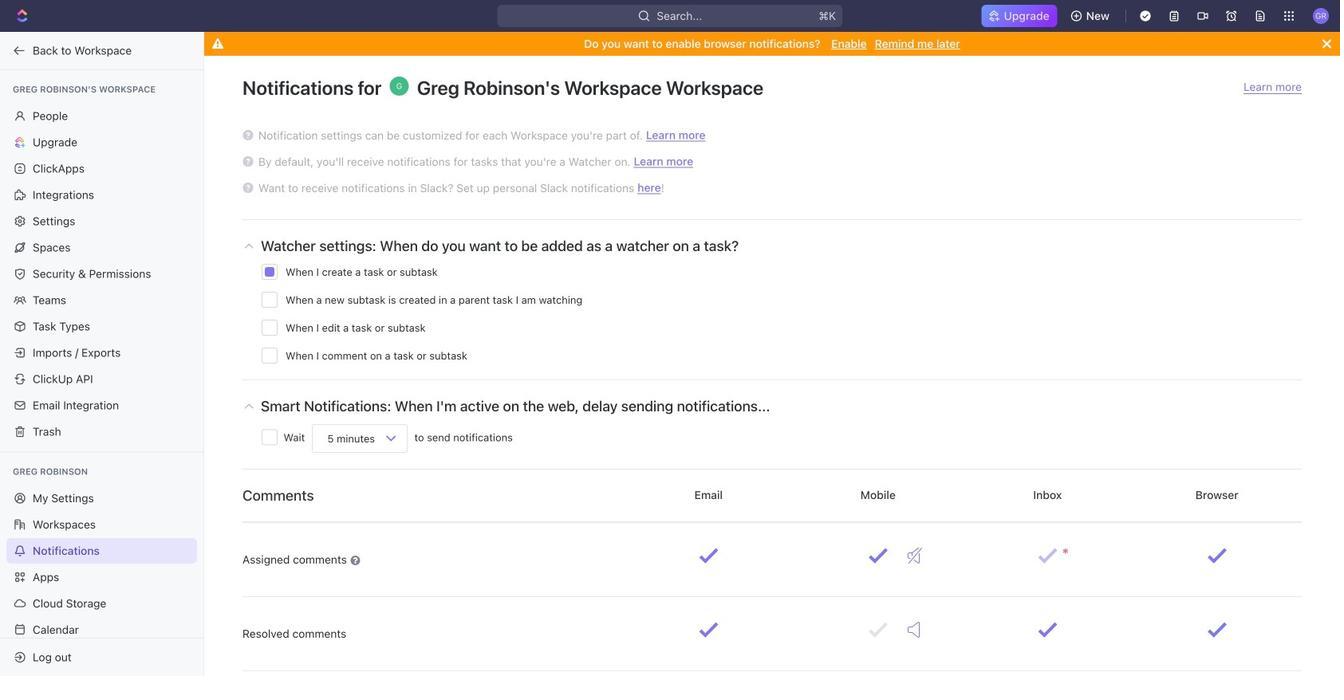 Task type: locate. For each thing, give the bounding box(es) containing it.
on image
[[908, 622, 920, 638]]



Task type: vqa. For each thing, say whether or not it's contained in the screenshot.
tree inside the Sidebar navigation
no



Task type: describe. For each thing, give the bounding box(es) containing it.
off image
[[908, 548, 922, 564]]



